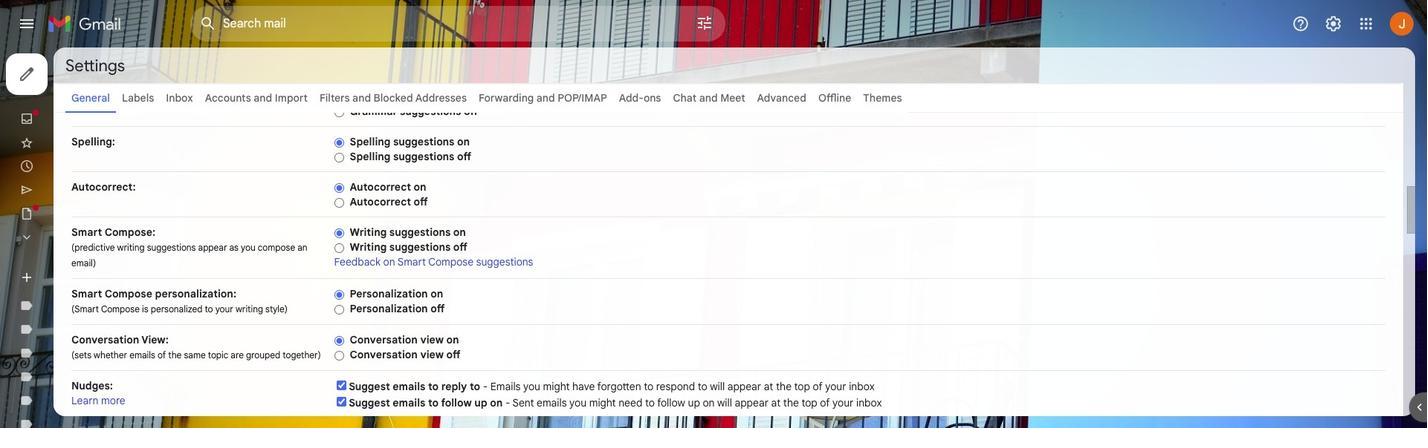 Task type: describe. For each thing, give the bounding box(es) containing it.
forwarding
[[479, 91, 534, 105]]

Personalization off radio
[[334, 305, 344, 316]]

0 vertical spatial at
[[764, 381, 773, 394]]

feedback
[[334, 256, 381, 269]]

writing for writing suggestions off
[[350, 241, 387, 254]]

inbox
[[166, 91, 193, 105]]

2 vertical spatial of
[[820, 397, 830, 410]]

gmail image
[[48, 9, 129, 39]]

spelling for spelling suggestions off
[[350, 150, 391, 164]]

writing suggestions off
[[350, 241, 467, 254]]

whether
[[94, 350, 127, 361]]

Writing suggestions off radio
[[334, 243, 344, 254]]

0 vertical spatial top
[[794, 381, 810, 394]]

and for filters
[[352, 91, 371, 105]]

nudges:
[[71, 380, 113, 393]]

0 vertical spatial inbox
[[849, 381, 875, 394]]

off for grammar suggestions off
[[464, 105, 478, 118]]

smart compose: (predictive writing suggestions appear as you compose an email)
[[71, 226, 307, 269]]

settings image
[[1325, 15, 1343, 33]]

smart compose personalization: (smart compose is personalized to your writing style)
[[71, 288, 288, 315]]

advanced link
[[757, 91, 806, 105]]

0 horizontal spatial -
[[483, 381, 488, 394]]

autocorrect for autocorrect off
[[350, 196, 411, 209]]

off for spelling suggestions off
[[457, 150, 471, 164]]

autocorrect:
[[71, 181, 136, 194]]

Grammar suggestions off radio
[[334, 107, 344, 118]]

to right the need
[[645, 397, 655, 410]]

off down personalization on in the bottom left of the page
[[431, 303, 445, 316]]

filters and blocked addresses
[[320, 91, 467, 105]]

offline link
[[818, 91, 851, 105]]

blocked
[[374, 91, 413, 105]]

labels link
[[122, 91, 154, 105]]

add-ons link
[[619, 91, 661, 105]]

1 vertical spatial the
[[776, 381, 792, 394]]

support image
[[1292, 15, 1310, 33]]

feedback on smart compose suggestions
[[334, 256, 533, 269]]

same
[[184, 350, 206, 361]]

more
[[101, 395, 125, 408]]

autocorrect on
[[350, 181, 426, 194]]

an
[[297, 242, 307, 253]]

1 up from the left
[[474, 397, 487, 410]]

1 vertical spatial at
[[771, 397, 781, 410]]

conversation view off
[[350, 349, 461, 362]]

to down conversation view off
[[428, 397, 439, 410]]

and for accounts
[[254, 91, 272, 105]]

2 vertical spatial you
[[569, 397, 587, 410]]

smart for smart compose personalization:
[[71, 288, 102, 301]]

autocorrect for autocorrect on
[[350, 181, 411, 194]]

add-ons
[[619, 91, 661, 105]]

grammar
[[350, 105, 397, 118]]

compose:
[[105, 226, 155, 239]]

spelling suggestions on
[[350, 135, 470, 149]]

suggest for suggest emails to follow up on - sent emails you might need to follow up on will appear at the top of your inbox
[[349, 397, 390, 410]]

settings
[[65, 55, 125, 75]]

spelling for spelling suggestions on
[[350, 135, 391, 149]]

conversation for conversation view off
[[350, 349, 418, 362]]

reply
[[441, 381, 467, 394]]

suggest for suggest emails to reply to - emails you might have forgotten to respond to will appear at the top of your inbox
[[349, 381, 390, 394]]

personalization for personalization on
[[350, 288, 428, 301]]

general link
[[71, 91, 110, 105]]

sent
[[513, 397, 534, 410]]

grouped
[[246, 350, 280, 361]]

feedback on smart compose suggestions link
[[334, 256, 533, 269]]

1 vertical spatial might
[[589, 397, 616, 410]]

to right respond
[[698, 381, 707, 394]]

to left 'reply'
[[428, 381, 439, 394]]

suggestions for writing suggestions on
[[389, 226, 451, 239]]

1 vertical spatial your
[[825, 381, 846, 394]]

conversation for conversation view: (sets whether emails of the same topic are grouped together)
[[71, 334, 139, 347]]

writing suggestions on
[[350, 226, 466, 239]]

accounts
[[205, 91, 251, 105]]

view for on
[[420, 334, 444, 347]]

addresses
[[415, 91, 467, 105]]

you for as
[[241, 242, 256, 253]]

learn
[[71, 395, 99, 408]]

themes
[[863, 91, 902, 105]]

emails inside conversation view: (sets whether emails of the same topic are grouped together)
[[129, 350, 155, 361]]

search mail image
[[195, 10, 222, 37]]

filters and blocked addresses link
[[320, 91, 467, 105]]

add-
[[619, 91, 644, 105]]

conversation view: (sets whether emails of the same topic are grouped together)
[[71, 334, 321, 361]]

meet
[[720, 91, 745, 105]]

themes link
[[863, 91, 902, 105]]

spelling suggestions off
[[350, 150, 471, 164]]

and for forwarding
[[537, 91, 555, 105]]

autocorrect off
[[350, 196, 428, 209]]

1 vertical spatial -
[[505, 397, 510, 410]]

chat and meet
[[673, 91, 745, 105]]

import
[[275, 91, 308, 105]]

filters
[[320, 91, 350, 105]]

0 vertical spatial might
[[543, 381, 570, 394]]

Writing suggestions on radio
[[334, 228, 344, 239]]

offline
[[818, 91, 851, 105]]

ons
[[644, 91, 661, 105]]

forgotten
[[597, 381, 641, 394]]

of inside conversation view: (sets whether emails of the same topic are grouped together)
[[158, 350, 166, 361]]

off for conversation view off
[[446, 349, 461, 362]]

inbox link
[[166, 91, 193, 105]]

2 follow from the left
[[657, 397, 685, 410]]

writing inside smart compose personalization: (smart compose is personalized to your writing style)
[[236, 304, 263, 315]]

1 vertical spatial smart
[[397, 256, 426, 269]]

suggestions inside smart compose: (predictive writing suggestions appear as you compose an email)
[[147, 242, 196, 253]]

2 vertical spatial compose
[[101, 304, 140, 315]]

forwarding and pop/imap link
[[479, 91, 607, 105]]

general
[[71, 91, 110, 105]]

personalized
[[151, 304, 203, 315]]

need
[[619, 397, 643, 410]]

together)
[[283, 350, 321, 361]]



Task type: locate. For each thing, give the bounding box(es) containing it.
compose up is
[[105, 288, 152, 301]]

on
[[457, 135, 470, 149], [414, 181, 426, 194], [453, 226, 466, 239], [383, 256, 395, 269], [431, 288, 443, 301], [446, 334, 459, 347], [490, 397, 503, 410], [703, 397, 715, 410]]

suggest emails to follow up on - sent emails you might need to follow up on will appear at the top of your inbox
[[349, 397, 882, 410]]

you right as at left bottom
[[241, 242, 256, 253]]

None checkbox
[[336, 381, 346, 391]]

off up "writing suggestions on"
[[414, 196, 428, 209]]

conversation inside conversation view: (sets whether emails of the same topic are grouped together)
[[71, 334, 139, 347]]

personalization off
[[350, 303, 445, 316]]

2 autocorrect from the top
[[350, 196, 411, 209]]

grammar suggestions off
[[350, 105, 478, 118]]

spelling:
[[71, 135, 115, 149]]

1 horizontal spatial writing
[[236, 304, 263, 315]]

are
[[231, 350, 244, 361]]

writing right writing suggestions on radio
[[350, 226, 387, 239]]

forwarding and pop/imap
[[479, 91, 607, 105]]

1 vertical spatial spelling
[[350, 150, 391, 164]]

1 vertical spatial autocorrect
[[350, 196, 411, 209]]

conversation up whether
[[71, 334, 139, 347]]

1 horizontal spatial might
[[589, 397, 616, 410]]

0 vertical spatial autocorrect
[[350, 181, 411, 194]]

nudges: learn more
[[71, 380, 125, 408]]

suggestions
[[400, 105, 461, 118], [393, 135, 455, 149], [393, 150, 455, 164], [389, 226, 451, 239], [389, 241, 451, 254], [147, 242, 196, 253], [476, 256, 533, 269]]

personalization down personalization on in the bottom left of the page
[[350, 303, 428, 316]]

main menu image
[[18, 15, 36, 33]]

off for writing suggestions off
[[453, 241, 467, 254]]

compose
[[258, 242, 295, 253]]

spelling right spelling suggestions off radio
[[350, 150, 391, 164]]

2 personalization from the top
[[350, 303, 428, 316]]

2 vertical spatial smart
[[71, 288, 102, 301]]

0 vertical spatial the
[[168, 350, 182, 361]]

Conversation view off radio
[[334, 351, 344, 362]]

emails
[[490, 381, 521, 394]]

1 horizontal spatial -
[[505, 397, 510, 410]]

up left sent
[[474, 397, 487, 410]]

2 up from the left
[[688, 397, 700, 410]]

and right filters
[[352, 91, 371, 105]]

topic
[[208, 350, 228, 361]]

writing up feedback
[[350, 241, 387, 254]]

0 vertical spatial -
[[483, 381, 488, 394]]

respond
[[656, 381, 695, 394]]

Search mail text field
[[223, 16, 654, 31]]

1 vertical spatial writing
[[350, 241, 387, 254]]

2 spelling from the top
[[350, 150, 391, 164]]

you up sent
[[523, 381, 540, 394]]

email)
[[71, 258, 96, 269]]

0 vertical spatial view
[[420, 334, 444, 347]]

smart inside smart compose: (predictive writing suggestions appear as you compose an email)
[[71, 226, 102, 239]]

and right chat on the top left
[[699, 91, 718, 105]]

autocorrect up autocorrect off
[[350, 181, 411, 194]]

2 view from the top
[[420, 349, 444, 362]]

0 vertical spatial compose
[[428, 256, 474, 269]]

you for emails
[[523, 381, 540, 394]]

0 horizontal spatial you
[[241, 242, 256, 253]]

0 vertical spatial personalization
[[350, 288, 428, 301]]

0 vertical spatial of
[[158, 350, 166, 361]]

0 horizontal spatial up
[[474, 397, 487, 410]]

Spelling suggestions on radio
[[334, 137, 344, 149]]

1 follow from the left
[[441, 397, 472, 410]]

follow down 'reply'
[[441, 397, 472, 410]]

to
[[205, 304, 213, 315], [428, 381, 439, 394], [470, 381, 480, 394], [644, 381, 653, 394], [698, 381, 707, 394], [428, 397, 439, 410], [645, 397, 655, 410]]

- left sent
[[505, 397, 510, 410]]

1 vertical spatial top
[[802, 397, 817, 410]]

2 vertical spatial the
[[783, 397, 799, 410]]

personalization:
[[155, 288, 236, 301]]

up down respond
[[688, 397, 700, 410]]

Autocorrect on radio
[[334, 183, 344, 194]]

view
[[420, 334, 444, 347], [420, 349, 444, 362]]

view:
[[141, 334, 169, 347]]

compose down writing suggestions off
[[428, 256, 474, 269]]

advanced
[[757, 91, 806, 105]]

writing for writing suggestions on
[[350, 226, 387, 239]]

to down personalization:
[[205, 304, 213, 315]]

1 spelling from the top
[[350, 135, 391, 149]]

you inside smart compose: (predictive writing suggestions appear as you compose an email)
[[241, 242, 256, 253]]

1 personalization from the top
[[350, 288, 428, 301]]

navigation
[[0, 48, 178, 429]]

style)
[[265, 304, 288, 315]]

suggestions for spelling suggestions on
[[393, 135, 455, 149]]

-
[[483, 381, 488, 394], [505, 397, 510, 410]]

1 vertical spatial will
[[717, 397, 732, 410]]

accounts and import link
[[205, 91, 308, 105]]

1 vertical spatial appear
[[728, 381, 761, 394]]

writing
[[117, 242, 145, 253], [236, 304, 263, 315]]

you
[[241, 242, 256, 253], [523, 381, 540, 394], [569, 397, 587, 410]]

1 and from the left
[[254, 91, 272, 105]]

personalization for personalization off
[[350, 303, 428, 316]]

the
[[168, 350, 182, 361], [776, 381, 792, 394], [783, 397, 799, 410]]

smart up (predictive
[[71, 226, 102, 239]]

(smart
[[71, 304, 99, 315]]

(sets
[[71, 350, 91, 361]]

writing down the compose:
[[117, 242, 145, 253]]

smart for smart compose:
[[71, 226, 102, 239]]

writing left style)
[[236, 304, 263, 315]]

2 writing from the top
[[350, 241, 387, 254]]

is
[[142, 304, 148, 315]]

(predictive
[[71, 242, 115, 253]]

personalization up the 'personalization off'
[[350, 288, 428, 301]]

1 vertical spatial view
[[420, 349, 444, 362]]

up
[[474, 397, 487, 410], [688, 397, 700, 410]]

to left respond
[[644, 381, 653, 394]]

view for off
[[420, 349, 444, 362]]

might left have
[[543, 381, 570, 394]]

follow down respond
[[657, 397, 685, 410]]

smart inside smart compose personalization: (smart compose is personalized to your writing style)
[[71, 288, 102, 301]]

writing
[[350, 226, 387, 239], [350, 241, 387, 254]]

labels
[[122, 91, 154, 105]]

4 and from the left
[[699, 91, 718, 105]]

Spelling suggestions off radio
[[334, 152, 344, 163]]

view down conversation view on
[[420, 349, 444, 362]]

chat
[[673, 91, 697, 105]]

to inside smart compose personalization: (smart compose is personalized to your writing style)
[[205, 304, 213, 315]]

off left the forwarding
[[464, 105, 478, 118]]

0 vertical spatial appear
[[198, 242, 227, 253]]

off
[[464, 105, 478, 118], [457, 150, 471, 164], [414, 196, 428, 209], [453, 241, 467, 254], [431, 303, 445, 316], [446, 349, 461, 362]]

1 vertical spatial inbox
[[856, 397, 882, 410]]

0 horizontal spatial writing
[[117, 242, 145, 253]]

learn more link
[[71, 395, 125, 408]]

spelling down the grammar
[[350, 135, 391, 149]]

None checkbox
[[336, 398, 346, 407]]

1 vertical spatial of
[[813, 381, 823, 394]]

suggestions for writing suggestions off
[[389, 241, 451, 254]]

1 vertical spatial you
[[523, 381, 540, 394]]

0 vertical spatial your
[[215, 304, 233, 315]]

and for chat
[[699, 91, 718, 105]]

smart
[[71, 226, 102, 239], [397, 256, 426, 269], [71, 288, 102, 301]]

2 suggest from the top
[[349, 397, 390, 410]]

emails
[[129, 350, 155, 361], [393, 381, 425, 394], [393, 397, 425, 410], [537, 397, 567, 410]]

0 vertical spatial suggest
[[349, 381, 390, 394]]

1 suggest from the top
[[349, 381, 390, 394]]

autocorrect
[[350, 181, 411, 194], [350, 196, 411, 209]]

compose left is
[[101, 304, 140, 315]]

1 writing from the top
[[350, 226, 387, 239]]

conversation down conversation view on
[[350, 349, 418, 362]]

suggest emails to reply to - emails you might have forgotten to respond to will appear at the top of your inbox
[[349, 381, 875, 394]]

1 vertical spatial personalization
[[350, 303, 428, 316]]

1 horizontal spatial you
[[523, 381, 540, 394]]

1 vertical spatial writing
[[236, 304, 263, 315]]

2 and from the left
[[352, 91, 371, 105]]

will
[[710, 381, 725, 394], [717, 397, 732, 410]]

0 vertical spatial smart
[[71, 226, 102, 239]]

conversation up conversation view off
[[350, 334, 418, 347]]

to right 'reply'
[[470, 381, 480, 394]]

writing inside smart compose: (predictive writing suggestions appear as you compose an email)
[[117, 242, 145, 253]]

1 vertical spatial suggest
[[349, 397, 390, 410]]

appear inside smart compose: (predictive writing suggestions appear as you compose an email)
[[198, 242, 227, 253]]

None search field
[[190, 6, 726, 42]]

suggest
[[349, 381, 390, 394], [349, 397, 390, 410]]

0 vertical spatial will
[[710, 381, 725, 394]]

- left emails
[[483, 381, 488, 394]]

chat and meet link
[[673, 91, 745, 105]]

0 vertical spatial you
[[241, 242, 256, 253]]

0 vertical spatial spelling
[[350, 135, 391, 149]]

Conversation view on radio
[[334, 336, 344, 347]]

of
[[158, 350, 166, 361], [813, 381, 823, 394], [820, 397, 830, 410]]

off up feedback on smart compose suggestions
[[453, 241, 467, 254]]

and left import
[[254, 91, 272, 105]]

0 vertical spatial writing
[[117, 242, 145, 253]]

off down spelling suggestions on
[[457, 150, 471, 164]]

top
[[794, 381, 810, 394], [802, 397, 817, 410]]

0 horizontal spatial follow
[[441, 397, 472, 410]]

suggestions for spelling suggestions off
[[393, 150, 455, 164]]

autocorrect down 'autocorrect on'
[[350, 196, 411, 209]]

personalization on
[[350, 288, 443, 301]]

appear
[[198, 242, 227, 253], [728, 381, 761, 394], [735, 397, 769, 410]]

pop/imap
[[558, 91, 607, 105]]

2 vertical spatial appear
[[735, 397, 769, 410]]

personalization
[[350, 288, 428, 301], [350, 303, 428, 316]]

1 autocorrect from the top
[[350, 181, 411, 194]]

view up conversation view off
[[420, 334, 444, 347]]

might down suggest emails to reply to - emails you might have forgotten to respond to will appear at the top of your inbox
[[589, 397, 616, 410]]

conversation view on
[[350, 334, 459, 347]]

you down have
[[569, 397, 587, 410]]

your
[[215, 304, 233, 315], [825, 381, 846, 394], [833, 397, 854, 410]]

1 horizontal spatial follow
[[657, 397, 685, 410]]

spelling
[[350, 135, 391, 149], [350, 150, 391, 164]]

have
[[572, 381, 595, 394]]

advanced search options image
[[690, 8, 720, 38]]

2 vertical spatial your
[[833, 397, 854, 410]]

smart down writing suggestions off
[[397, 256, 426, 269]]

0 vertical spatial writing
[[350, 226, 387, 239]]

might
[[543, 381, 570, 394], [589, 397, 616, 410]]

smart up (smart on the bottom of page
[[71, 288, 102, 301]]

3 and from the left
[[537, 91, 555, 105]]

Personalization on radio
[[334, 290, 344, 301]]

suggestions for grammar suggestions off
[[400, 105, 461, 118]]

and
[[254, 91, 272, 105], [352, 91, 371, 105], [537, 91, 555, 105], [699, 91, 718, 105]]

0 horizontal spatial might
[[543, 381, 570, 394]]

2 horizontal spatial you
[[569, 397, 587, 410]]

inbox
[[849, 381, 875, 394], [856, 397, 882, 410]]

accounts and import
[[205, 91, 308, 105]]

as
[[229, 242, 239, 253]]

your inside smart compose personalization: (smart compose is personalized to your writing style)
[[215, 304, 233, 315]]

1 horizontal spatial up
[[688, 397, 700, 410]]

at
[[764, 381, 773, 394], [771, 397, 781, 410]]

1 vertical spatial compose
[[105, 288, 152, 301]]

1 view from the top
[[420, 334, 444, 347]]

conversation for conversation view on
[[350, 334, 418, 347]]

Autocorrect off radio
[[334, 198, 344, 209]]

and left pop/imap
[[537, 91, 555, 105]]

follow
[[441, 397, 472, 410], [657, 397, 685, 410]]

off up 'reply'
[[446, 349, 461, 362]]

the inside conversation view: (sets whether emails of the same topic are grouped together)
[[168, 350, 182, 361]]



Task type: vqa. For each thing, say whether or not it's contained in the screenshot.
seventh row
no



